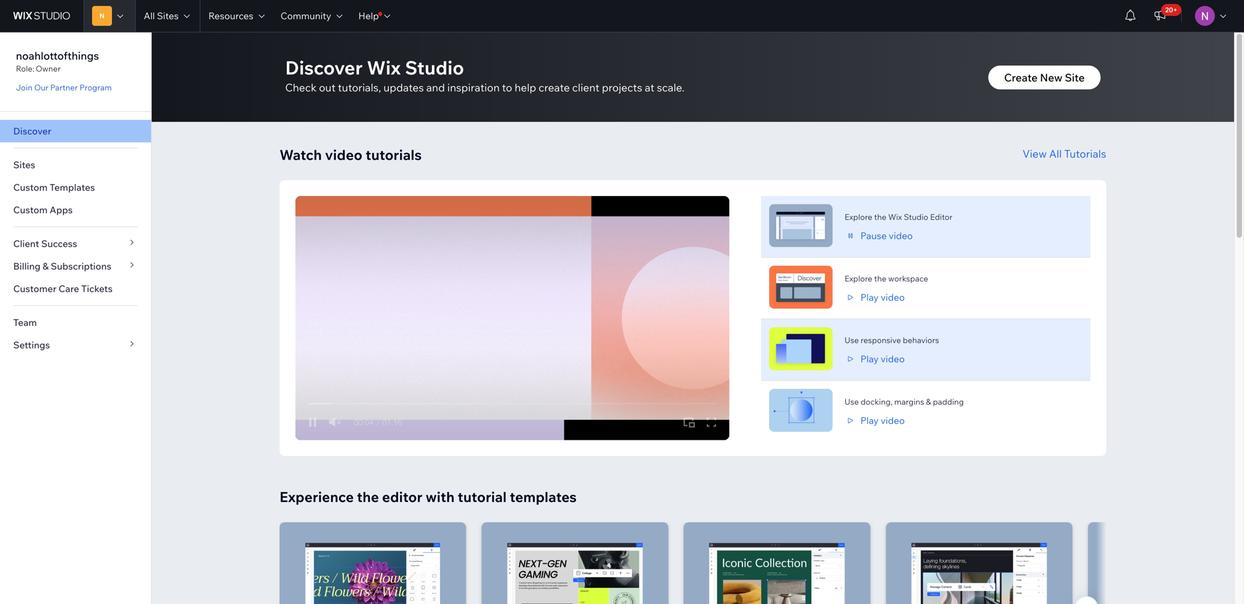 Task type: vqa. For each thing, say whether or not it's contained in the screenshot.
'Pause video'
yes



Task type: locate. For each thing, give the bounding box(es) containing it.
custom apps link
[[0, 199, 151, 221]]

all right view
[[1049, 147, 1062, 160]]

custom up custom apps
[[13, 182, 48, 193]]

& right billing
[[43, 260, 49, 272]]

0 vertical spatial discover
[[285, 56, 363, 79]]

watch
[[280, 146, 322, 164]]

1 explore from the top
[[845, 212, 873, 222]]

2 use from the top
[[845, 397, 859, 407]]

& inside "popup button"
[[43, 260, 49, 272]]

studio up and in the top of the page
[[405, 56, 464, 79]]

responsive
[[861, 335, 901, 345]]

custom templates link
[[0, 176, 151, 199]]

2 vertical spatial the
[[357, 488, 379, 506]]

inspiration
[[447, 81, 500, 94]]

1 vertical spatial sites
[[13, 159, 35, 171]]

play video down docking,
[[861, 415, 905, 426]]

2 custom from the top
[[13, 204, 48, 216]]

01:16
[[382, 418, 402, 427]]

sites
[[157, 10, 179, 22], [13, 159, 35, 171]]

to
[[502, 81, 512, 94]]

video for explore the workspace
[[881, 292, 905, 303]]

discover for discover
[[13, 125, 51, 137]]

docking,
[[861, 397, 893, 407]]

explore up the pause
[[845, 212, 873, 222]]

wix up updates at the left top
[[367, 56, 401, 79]]

1 vertical spatial play video
[[861, 353, 905, 365]]

custom for custom apps
[[13, 204, 48, 216]]

sites link
[[0, 154, 151, 176]]

custom
[[13, 182, 48, 193], [13, 204, 48, 216]]

1 vertical spatial the
[[874, 274, 887, 284]]

wix up pause video
[[888, 212, 902, 222]]

play
[[861, 292, 879, 303], [861, 353, 879, 365], [861, 415, 879, 426]]

0 vertical spatial custom
[[13, 182, 48, 193]]

2 play from the top
[[861, 353, 879, 365]]

sites right "n" button
[[157, 10, 179, 22]]

& right margins
[[926, 397, 931, 407]]

0 horizontal spatial wix
[[367, 56, 401, 79]]

2 vertical spatial play video button
[[845, 415, 905, 427]]

0 vertical spatial wix
[[367, 56, 401, 79]]

play video button down explore the workspace at the right
[[845, 292, 905, 303]]

0 horizontal spatial discover
[[13, 125, 51, 137]]

updates
[[384, 81, 424, 94]]

2 explore from the top
[[845, 274, 873, 284]]

1 vertical spatial all
[[1049, 147, 1062, 160]]

view
[[1023, 147, 1047, 160]]

2 play video button from the top
[[845, 353, 905, 365]]

at
[[645, 81, 655, 94]]

1 vertical spatial custom
[[13, 204, 48, 216]]

1 vertical spatial play video button
[[845, 353, 905, 365]]

1 use from the top
[[845, 335, 859, 345]]

0 horizontal spatial all
[[144, 10, 155, 22]]

explore down the pause
[[845, 274, 873, 284]]

2 play video from the top
[[861, 353, 905, 365]]

use left docking,
[[845, 397, 859, 407]]

sites up custom templates
[[13, 159, 35, 171]]

0 horizontal spatial &
[[43, 260, 49, 272]]

2 vertical spatial play video
[[861, 415, 905, 426]]

1 vertical spatial play
[[861, 353, 879, 365]]

0 vertical spatial play
[[861, 292, 879, 303]]

explore
[[845, 212, 873, 222], [845, 274, 873, 284]]

1 vertical spatial wix
[[888, 212, 902, 222]]

role:
[[16, 64, 34, 74]]

play video button down the responsive
[[845, 353, 905, 365]]

explore the wix studio editor
[[845, 212, 953, 222]]

the left editor
[[357, 488, 379, 506]]

use for use docking, margins & padding
[[845, 397, 859, 407]]

join our partner program
[[16, 82, 112, 92]]

1 horizontal spatial discover
[[285, 56, 363, 79]]

margins
[[894, 397, 924, 407]]

0 vertical spatial play video
[[861, 292, 905, 303]]

0 vertical spatial all
[[144, 10, 155, 22]]

help button
[[351, 0, 398, 32]]

1 vertical spatial discover
[[13, 125, 51, 137]]

scale.
[[657, 81, 685, 94]]

play video button down docking,
[[845, 415, 905, 427]]

video down explore the wix studio editor
[[889, 230, 913, 241]]

resources
[[208, 10, 253, 22]]

discover up out
[[285, 56, 363, 79]]

list
[[280, 522, 1244, 604]]

1 vertical spatial explore
[[845, 274, 873, 284]]

projects
[[602, 81, 642, 94]]

20+
[[1165, 6, 1178, 14]]

discover wix studio check out tutorials, updates and inspiration to help create client projects at scale.
[[285, 56, 685, 94]]

0 horizontal spatial studio
[[405, 56, 464, 79]]

0 vertical spatial sites
[[157, 10, 179, 22]]

play for responsive
[[861, 353, 879, 365]]

0 vertical spatial the
[[874, 212, 887, 222]]

the for workspace
[[874, 274, 887, 284]]

play video button for responsive
[[845, 353, 905, 365]]

video down use docking, margins & padding
[[881, 415, 905, 426]]

1 horizontal spatial wix
[[888, 212, 902, 222]]

1 horizontal spatial all
[[1049, 147, 1062, 160]]

the left workspace
[[874, 274, 887, 284]]

play video button for docking,
[[845, 415, 905, 427]]

play down explore the workspace at the right
[[861, 292, 879, 303]]

customer care tickets
[[13, 283, 113, 295]]

all sites
[[144, 10, 179, 22]]

studio
[[405, 56, 464, 79], [904, 212, 928, 222]]

discover inside "link"
[[13, 125, 51, 137]]

discover inside discover wix studio check out tutorials, updates and inspiration to help create client projects at scale.
[[285, 56, 363, 79]]

1 vertical spatial studio
[[904, 212, 928, 222]]

video right "watch"
[[325, 146, 363, 164]]

3 play video from the top
[[861, 415, 905, 426]]

explore for pause video
[[845, 212, 873, 222]]

1 custom from the top
[[13, 182, 48, 193]]

the up pause video button
[[874, 212, 887, 222]]

all right "n" button
[[144, 10, 155, 22]]

play video button for the
[[845, 292, 905, 303]]

1 play from the top
[[861, 292, 879, 303]]

2 vertical spatial play
[[861, 415, 879, 426]]

video inside button
[[889, 230, 913, 241]]

3 play video button from the top
[[845, 415, 905, 427]]

play for docking,
[[861, 415, 879, 426]]

the
[[874, 212, 887, 222], [874, 274, 887, 284], [357, 488, 379, 506]]

use responsive behaviors
[[845, 335, 939, 345]]

1 horizontal spatial sites
[[157, 10, 179, 22]]

discover down join
[[13, 125, 51, 137]]

care
[[59, 283, 79, 295]]

play video down explore the workspace at the right
[[861, 292, 905, 303]]

discover
[[285, 56, 363, 79], [13, 125, 51, 137]]

play video for the
[[861, 292, 905, 303]]

play video button
[[845, 292, 905, 303], [845, 353, 905, 365], [845, 415, 905, 427]]

owner
[[36, 64, 61, 74]]

custom left apps at the top of the page
[[13, 204, 48, 216]]

studio left "editor"
[[904, 212, 928, 222]]

0 vertical spatial studio
[[405, 56, 464, 79]]

help
[[358, 10, 379, 22]]

&
[[43, 260, 49, 272], [926, 397, 931, 407]]

custom templates
[[13, 182, 95, 193]]

0 horizontal spatial sites
[[13, 159, 35, 171]]

0 vertical spatial &
[[43, 260, 49, 272]]

1 vertical spatial use
[[845, 397, 859, 407]]

0 vertical spatial explore
[[845, 212, 873, 222]]

n
[[99, 12, 105, 20]]

play video down the responsive
[[861, 353, 905, 365]]

0 vertical spatial use
[[845, 335, 859, 345]]

play down the responsive
[[861, 353, 879, 365]]

video down 'use responsive behaviors'
[[881, 353, 905, 365]]

play down docking,
[[861, 415, 879, 426]]

billing
[[13, 260, 41, 272]]

0 vertical spatial play video button
[[845, 292, 905, 303]]

video down explore the workspace at the right
[[881, 292, 905, 303]]

play video for docking,
[[861, 415, 905, 426]]

1 play video button from the top
[[845, 292, 905, 303]]

use
[[845, 335, 859, 345], [845, 397, 859, 407]]

1 vertical spatial &
[[926, 397, 931, 407]]

create
[[1004, 71, 1038, 84]]

customer
[[13, 283, 56, 295]]

1 play video from the top
[[861, 292, 905, 303]]

our
[[34, 82, 48, 92]]

use left the responsive
[[845, 335, 859, 345]]

play video
[[861, 292, 905, 303], [861, 353, 905, 365], [861, 415, 905, 426]]

behaviors
[[903, 335, 939, 345]]

create new site button
[[988, 66, 1101, 89]]

tutorials
[[1064, 147, 1106, 160]]

wix
[[367, 56, 401, 79], [888, 212, 902, 222]]

3 play from the top
[[861, 415, 879, 426]]

video
[[325, 146, 363, 164], [889, 230, 913, 241], [881, 292, 905, 303], [881, 353, 905, 365], [881, 415, 905, 426]]

all
[[144, 10, 155, 22], [1049, 147, 1062, 160]]



Task type: describe. For each thing, give the bounding box(es) containing it.
program
[[80, 82, 112, 92]]

explore the workspace
[[845, 274, 928, 284]]

custom apps
[[13, 204, 73, 216]]

the for editor
[[357, 488, 379, 506]]

all inside button
[[1049, 147, 1062, 160]]

pause video button
[[845, 230, 913, 242]]

video for use responsive behaviors
[[881, 353, 905, 365]]

tickets
[[81, 283, 113, 295]]

video for explore the wix studio editor
[[889, 230, 913, 241]]

padding
[[933, 397, 964, 407]]

templates
[[50, 182, 95, 193]]

client
[[13, 238, 39, 249]]

with
[[426, 488, 455, 506]]

workspace
[[888, 274, 928, 284]]

sidebar element
[[0, 32, 152, 604]]

play video for responsive
[[861, 353, 905, 365]]

tutorials
[[366, 146, 422, 164]]

new
[[1040, 71, 1063, 84]]

team link
[[0, 311, 151, 334]]

watch video tutorials
[[280, 146, 422, 164]]

pause video
[[861, 230, 913, 241]]

help
[[515, 81, 536, 94]]

sites inside 'sidebar' element
[[13, 159, 35, 171]]

tutorials,
[[338, 81, 381, 94]]

view all tutorials
[[1023, 147, 1106, 160]]

check
[[285, 81, 317, 94]]

explore for play video
[[845, 274, 873, 284]]

noahlottofthings
[[16, 49, 99, 62]]

partner
[[50, 82, 78, 92]]

join our partner program button
[[16, 81, 112, 93]]

the for wix
[[874, 212, 887, 222]]

client success button
[[0, 233, 151, 255]]

pause
[[861, 230, 887, 241]]

experience
[[280, 488, 354, 506]]

wix inside discover wix studio check out tutorials, updates and inspiration to help create client projects at scale.
[[367, 56, 401, 79]]

n button
[[83, 0, 135, 32]]

client
[[572, 81, 600, 94]]

enter full screen image
[[703, 414, 720, 431]]

client success
[[13, 238, 77, 249]]

create new site
[[1004, 71, 1085, 84]]

custom for custom templates
[[13, 182, 48, 193]]

apps
[[50, 204, 73, 216]]

settings
[[13, 339, 50, 351]]

and
[[426, 81, 445, 94]]

templates
[[510, 488, 577, 506]]

view all tutorials button
[[1023, 146, 1106, 162]]

team
[[13, 317, 37, 328]]

editor
[[382, 488, 423, 506]]

00:04
[[354, 418, 374, 427]]

settings button
[[0, 334, 151, 356]]

1 horizontal spatial studio
[[904, 212, 928, 222]]

use docking, margins & padding
[[845, 397, 964, 407]]

play for the
[[861, 292, 879, 303]]

success
[[41, 238, 77, 249]]

tutorial
[[458, 488, 507, 506]]

billing & subscriptions
[[13, 260, 111, 272]]

editor
[[930, 212, 953, 222]]

studio inside discover wix studio check out tutorials, updates and inspiration to help create client projects at scale.
[[405, 56, 464, 79]]

subscriptions
[[51, 260, 111, 272]]

use for use responsive behaviors
[[845, 335, 859, 345]]

discover for discover wix studio check out tutorials, updates and inspiration to help create client projects at scale.
[[285, 56, 363, 79]]

discover link
[[0, 120, 151, 142]]

site
[[1065, 71, 1085, 84]]

1 horizontal spatial &
[[926, 397, 931, 407]]

billing & subscriptions button
[[0, 255, 151, 278]]

noahlottofthings role: owner
[[16, 49, 99, 74]]

experience the editor with tutorial templates
[[280, 488, 577, 506]]

customer care tickets link
[[0, 278, 151, 300]]

create
[[539, 81, 570, 94]]

join
[[16, 82, 32, 92]]

out
[[319, 81, 336, 94]]

video for use docking, margins & padding
[[881, 415, 905, 426]]

community
[[281, 10, 331, 22]]



